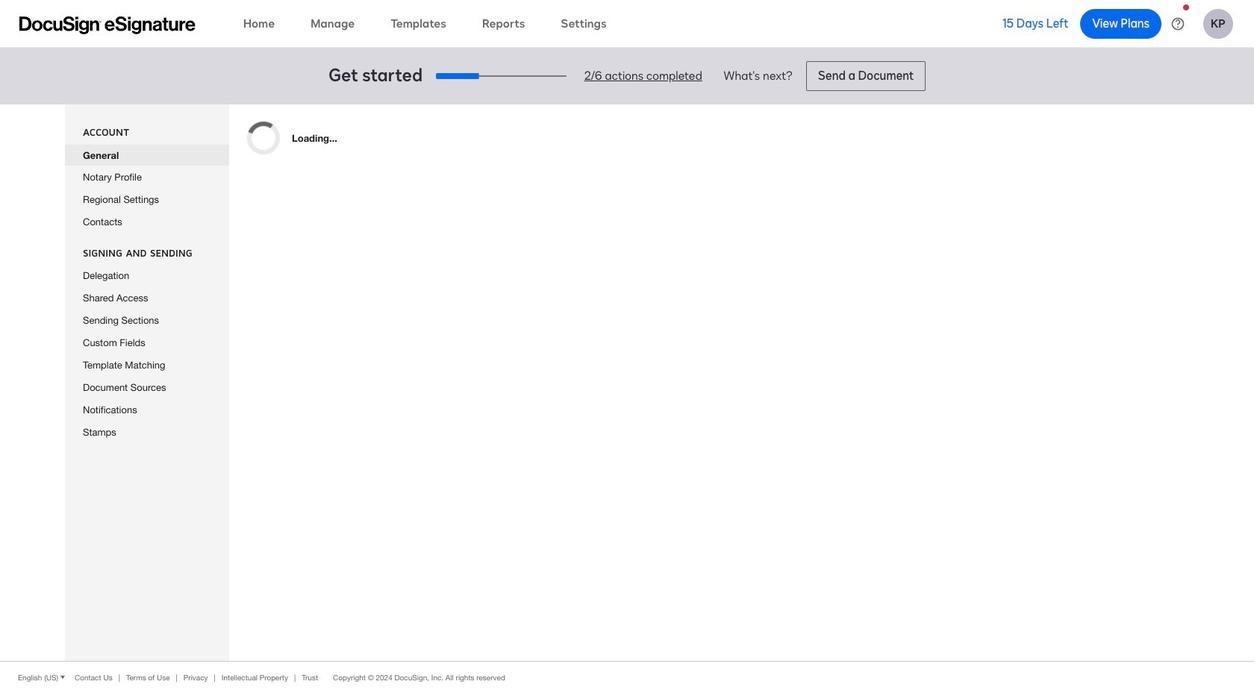 Task type: describe. For each thing, give the bounding box(es) containing it.
docusign esignature image
[[19, 16, 196, 34]]

more info region
[[0, 662, 1255, 694]]



Task type: vqa. For each thing, say whether or not it's contained in the screenshot.
alert image
no



